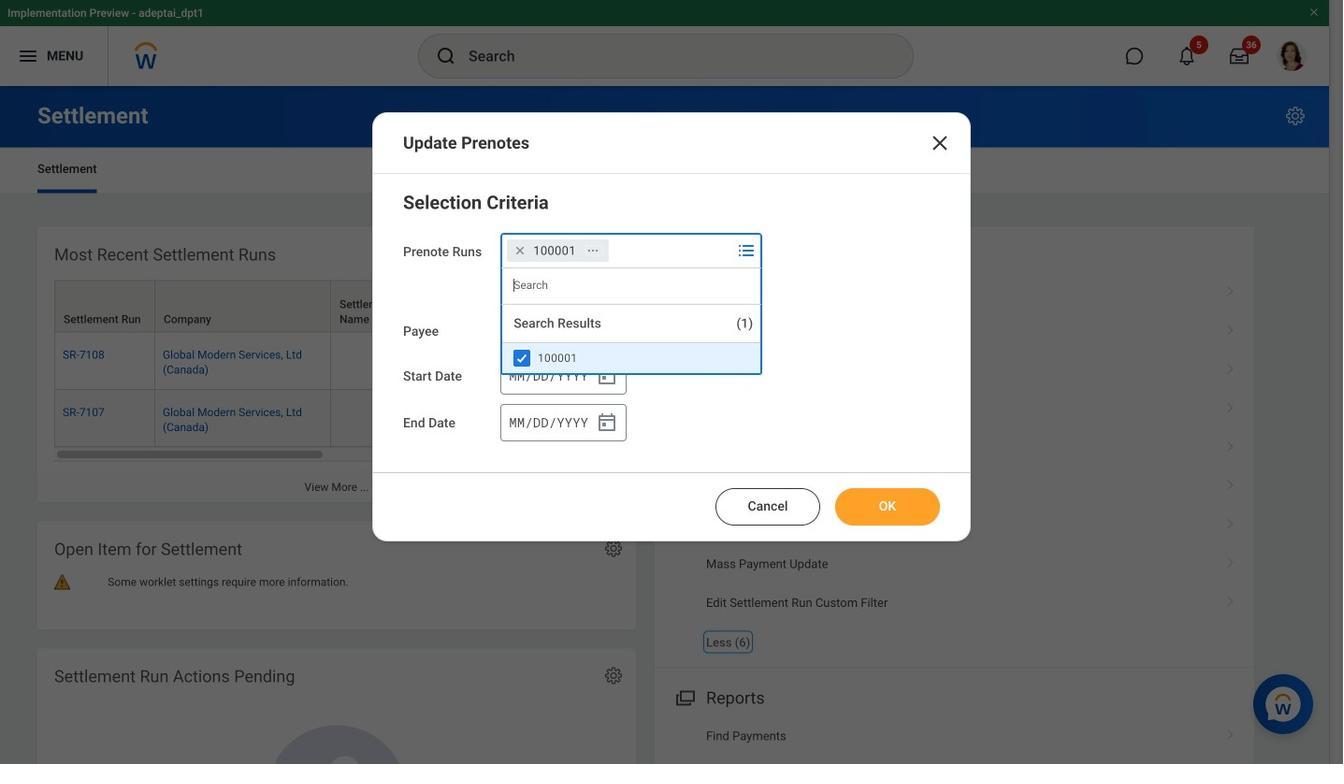 Task type: vqa. For each thing, say whether or not it's contained in the screenshot.
first Search field
yes



Task type: locate. For each thing, give the bounding box(es) containing it.
Search field
[[502, 269, 760, 302], [502, 314, 732, 348]]

2 search field from the top
[[502, 314, 732, 348]]

0 vertical spatial search field
[[502, 269, 760, 302]]

x small image
[[511, 241, 530, 260]]

3 chevron right image from the top
[[1219, 473, 1244, 492]]

1 vertical spatial list
[[655, 718, 1255, 765]]

6 chevron right image from the top
[[1219, 590, 1244, 608]]

3 chevron right image from the top
[[1219, 396, 1244, 414]]

close environment banner image
[[1309, 7, 1320, 18]]

calendar image
[[596, 365, 619, 387], [596, 412, 619, 434]]

2 vertical spatial chevron right image
[[1219, 473, 1244, 492]]

2 chevron right image from the top
[[1219, 357, 1244, 376]]

banner
[[0, 0, 1330, 86]]

1 cell from the top
[[331, 333, 432, 390]]

0 vertical spatial chevron right image
[[1219, 318, 1244, 337]]

most recent settlement runs element
[[37, 227, 1174, 503]]

group
[[403, 188, 941, 444], [501, 357, 627, 395], [501, 404, 627, 442]]

2 row from the top
[[54, 333, 1174, 390]]

0 vertical spatial list
[[655, 274, 1255, 662]]

0 vertical spatial calendar image
[[596, 365, 619, 387]]

1 chevron right image from the top
[[1219, 318, 1244, 337]]

chevron right image
[[1219, 318, 1244, 337], [1219, 434, 1244, 453], [1219, 473, 1244, 492]]

2 cell from the top
[[331, 390, 432, 447]]

main content
[[0, 86, 1330, 765]]

settlement run actions pending element
[[37, 649, 636, 765]]

7 chevron right image from the top
[[1219, 723, 1244, 742]]

prompts image
[[736, 240, 758, 262], [736, 319, 758, 342]]

2 list from the top
[[655, 718, 1255, 765]]

1 row from the top
[[54, 280, 1174, 333]]

5 chevron right image from the top
[[1219, 551, 1244, 569]]

1 prompts image from the top
[[736, 240, 758, 262]]

list
[[655, 274, 1255, 662], [655, 718, 1255, 765]]

0 vertical spatial prompts image
[[736, 240, 758, 262]]

dialog
[[372, 112, 971, 542]]

chevron right image
[[1219, 279, 1244, 298], [1219, 357, 1244, 376], [1219, 396, 1244, 414], [1219, 512, 1244, 531], [1219, 551, 1244, 569], [1219, 590, 1244, 608], [1219, 723, 1244, 742]]

list for menu group image
[[655, 718, 1255, 765]]

1 vertical spatial search field
[[502, 314, 732, 348]]

1 list from the top
[[655, 274, 1255, 662]]

configure this page image
[[1285, 105, 1307, 127]]

1 vertical spatial calendar image
[[596, 412, 619, 434]]

search image
[[435, 45, 458, 67]]

cell
[[331, 333, 432, 390], [331, 390, 432, 447]]

1 vertical spatial prompts image
[[736, 319, 758, 342]]

row
[[54, 280, 1174, 333], [54, 333, 1174, 390], [54, 390, 1174, 447]]

1 vertical spatial chevron right image
[[1219, 434, 1244, 453]]



Task type: describe. For each thing, give the bounding box(es) containing it.
inbox large image
[[1231, 47, 1249, 66]]

1 search field from the top
[[502, 269, 760, 302]]

100001 element
[[534, 242, 576, 259]]

4 chevron right image from the top
[[1219, 512, 1244, 531]]

notifications large image
[[1178, 47, 1197, 66]]

menu group image
[[672, 685, 697, 710]]

2 prompts image from the top
[[736, 319, 758, 342]]

profile logan mcneil element
[[1266, 36, 1319, 77]]

x image
[[929, 132, 952, 154]]

2 calendar image from the top
[[596, 412, 619, 434]]

100001, press delete to clear value. option
[[507, 240, 609, 262]]

list for menu group icon
[[655, 274, 1255, 662]]

1 chevron right image from the top
[[1219, 279, 1244, 298]]

menu group image
[[672, 241, 697, 266]]

2 chevron right image from the top
[[1219, 434, 1244, 453]]

1 calendar image from the top
[[596, 365, 619, 387]]

open item for settlement element
[[37, 522, 636, 630]]

related actions image
[[587, 244, 600, 257]]

3 row from the top
[[54, 390, 1174, 447]]



